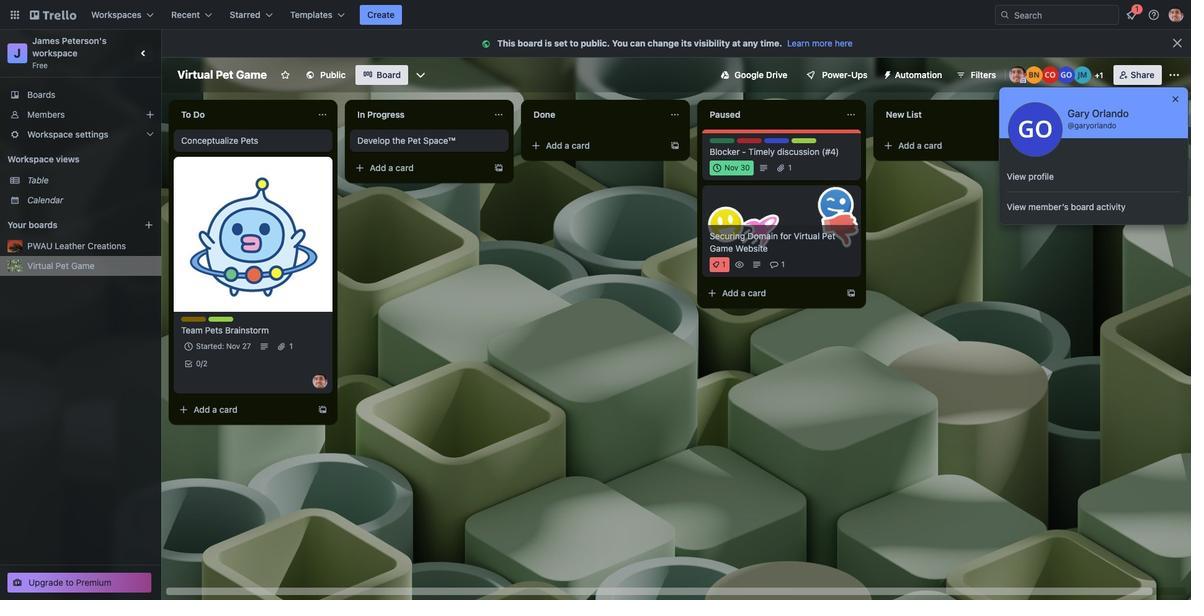 Task type: describe. For each thing, give the bounding box(es) containing it.
view profile
[[1007, 171, 1054, 182]]

add a card for new list
[[899, 140, 943, 151]]

another
[[1091, 108, 1123, 119]]

/
[[201, 359, 203, 369]]

1 vertical spatial nov
[[226, 342, 240, 351]]

a for done
[[565, 140, 570, 151]]

upgrade
[[29, 578, 63, 588]]

the
[[392, 135, 405, 146]]

conceptualize
[[181, 135, 238, 146]]

calendar link
[[27, 194, 154, 207]]

team pets brainstorm
[[181, 325, 269, 336]]

pwau leather creations link
[[27, 240, 154, 253]]

goal
[[710, 138, 726, 148]]

list
[[907, 109, 922, 120]]

add a card for paused
[[722, 288, 766, 298]]

automation button
[[878, 65, 950, 85]]

conceptualize pets link
[[181, 135, 325, 147]]

add inside button
[[1072, 108, 1089, 119]]

new
[[886, 109, 905, 120]]

any
[[743, 38, 758, 48]]

color: bold lime, title: none image
[[792, 138, 817, 143]]

1 vertical spatial james peterson (jamespeterson93) image
[[313, 374, 328, 389]]

pets for team
[[205, 325, 223, 336]]

1 down securing
[[722, 260, 726, 269]]

sm image for automation
[[878, 65, 895, 83]]

time.
[[760, 38, 782, 48]]

show menu image
[[1168, 69, 1181, 81]]

brainstorm
[[225, 325, 269, 336]]

Nov 30 checkbox
[[710, 161, 754, 176]]

create from template… image for in progress
[[494, 163, 504, 173]]

free
[[32, 61, 48, 70]]

add a card for done
[[546, 140, 590, 151]]

views
[[56, 154, 79, 164]]

peterson's
[[62, 35, 107, 46]]

ups
[[852, 69, 868, 80]]

your
[[7, 220, 26, 230]]

a for new list
[[917, 140, 922, 151]]

gary orlando (garyorlando) image
[[1008, 102, 1063, 157]]

jeremy miller (jeremymiller198) image
[[1074, 66, 1091, 84]]

develop
[[357, 135, 390, 146]]

securing domain for virtual pet game website
[[710, 231, 836, 254]]

create from template… image for to do
[[318, 405, 328, 415]]

calendar
[[27, 195, 63, 205]]

to do
[[181, 109, 205, 120]]

New List text field
[[879, 105, 1015, 125]]

view for view profile
[[1007, 171, 1026, 182]]

boards link
[[0, 85, 161, 105]]

add board image
[[144, 220, 154, 230]]

workspaces button
[[84, 5, 161, 25]]

color: bold lime, title: "team task" element
[[208, 317, 246, 326]]

change
[[648, 38, 679, 48]]

a for paused
[[741, 288, 746, 298]]

table link
[[27, 174, 154, 187]]

team for team task
[[208, 317, 228, 326]]

its
[[681, 38, 692, 48]]

create button
[[360, 5, 402, 25]]

2
[[203, 359, 208, 369]]

(#4)
[[822, 146, 839, 157]]

add a card for in progress
[[370, 163, 414, 173]]

filters
[[971, 69, 996, 80]]

virtual inside securing domain for virtual pet game website
[[794, 231, 820, 241]]

30
[[741, 163, 750, 173]]

board
[[377, 69, 401, 80]]

blocker for blocker fyi
[[737, 138, 764, 148]]

started: nov 27
[[196, 342, 251, 351]]

you
[[612, 38, 628, 48]]

27
[[242, 342, 251, 351]]

pet right the
[[408, 135, 421, 146]]

gary
[[1068, 108, 1090, 119]]

orlando
[[1092, 108, 1129, 119]]

blocker fyi
[[737, 138, 776, 148]]

boards
[[27, 89, 55, 100]]

sm image for this board is set to public. you can change its visibility at any time.
[[480, 38, 497, 50]]

table
[[27, 175, 49, 186]]

a for to do
[[212, 405, 217, 415]]

card for done
[[572, 140, 590, 151]]

team task
[[208, 317, 246, 326]]

1 vertical spatial board
[[1071, 202, 1094, 212]]

filters button
[[952, 65, 1000, 85]]

creations
[[88, 241, 126, 251]]

1 notification image
[[1124, 7, 1139, 22]]

Search field
[[1010, 6, 1119, 24]]

pets for conceptualize
[[241, 135, 258, 146]]

list
[[1125, 108, 1137, 119]]

0 vertical spatial james peterson (jamespeterson93) image
[[1169, 7, 1184, 22]]

templates button
[[283, 5, 352, 25]]

game inside text field
[[236, 68, 267, 81]]

learn more here link
[[782, 38, 853, 48]]

blocker - timely discussion (#4) link
[[710, 146, 854, 158]]

add a card button for paused
[[702, 284, 841, 303]]

this
[[497, 38, 516, 48]]

your boards with 2 items element
[[7, 218, 125, 233]]

0 horizontal spatial game
[[71, 261, 95, 271]]

discussion
[[777, 146, 820, 157]]

new list
[[886, 109, 922, 120]]

drive
[[766, 69, 788, 80]]

your boards
[[7, 220, 57, 230]]

share button
[[1114, 65, 1162, 85]]

workspaces
[[91, 9, 142, 20]]

create
[[367, 9, 395, 20]]

google drive button
[[714, 65, 795, 85]]

1 right jeremy miller (jeremymiller198) icon
[[1100, 71, 1104, 80]]

add for new list
[[899, 140, 915, 151]]

done
[[534, 109, 555, 120]]

develop the pet space™️ link
[[357, 135, 501, 147]]

team for team pets brainstorm
[[181, 325, 203, 336]]

1 horizontal spatial to
[[570, 38, 579, 48]]

member's
[[1029, 202, 1069, 212]]

+
[[1095, 71, 1100, 80]]



Task type: vqa. For each thing, say whether or not it's contained in the screenshot.
Color: Green, Title: "Goal" element
yes



Task type: locate. For each thing, give the bounding box(es) containing it.
virtual pet game down leather
[[27, 261, 95, 271]]

add down website
[[722, 288, 739, 298]]

view left the profile
[[1007, 171, 1026, 182]]

starred button
[[222, 5, 280, 25]]

pet inside text field
[[216, 68, 233, 81]]

0 horizontal spatial sm image
[[480, 38, 497, 50]]

1 vertical spatial workspace
[[7, 154, 54, 164]]

pet inside securing domain for virtual pet game website
[[822, 231, 836, 241]]

game down securing
[[710, 243, 733, 254]]

1 vertical spatial virtual pet game
[[27, 261, 95, 271]]

2 horizontal spatial game
[[710, 243, 733, 254]]

add down 0 / 2
[[194, 405, 210, 415]]

task
[[230, 317, 246, 326]]

card for paused
[[748, 288, 766, 298]]

1 horizontal spatial james peterson (jamespeterson93) image
[[1169, 7, 1184, 22]]

blocker left fyi
[[737, 138, 764, 148]]

0 vertical spatial virtual pet game
[[177, 68, 267, 81]]

pets down to do text box
[[241, 135, 258, 146]]

to right set
[[570, 38, 579, 48]]

2 horizontal spatial create from template… image
[[1023, 141, 1033, 151]]

0 vertical spatial create from template… image
[[846, 289, 856, 298]]

game
[[236, 68, 267, 81], [710, 243, 733, 254], [71, 261, 95, 271]]

public button
[[298, 65, 353, 85]]

search image
[[1000, 10, 1010, 20]]

1 horizontal spatial virtual pet game
[[177, 68, 267, 81]]

add down develop
[[370, 163, 386, 173]]

workspace for workspace views
[[7, 154, 54, 164]]

create from template… image for paused
[[846, 289, 856, 298]]

add a card button for new list
[[879, 136, 1018, 156]]

view
[[1007, 171, 1026, 182], [1007, 202, 1026, 212]]

workspace settings
[[27, 129, 108, 140]]

upgrade to premium link
[[7, 573, 151, 593]]

1 vertical spatial view
[[1007, 202, 1026, 212]]

to right upgrade
[[66, 578, 74, 588]]

sm image
[[480, 38, 497, 50], [878, 65, 895, 83]]

0 horizontal spatial board
[[518, 38, 543, 48]]

0 horizontal spatial create from template… image
[[318, 405, 328, 415]]

add down new list
[[899, 140, 915, 151]]

j link
[[7, 43, 27, 63]]

2 vertical spatial game
[[71, 261, 95, 271]]

1 horizontal spatial team
[[208, 317, 228, 326]]

create from template… image for new list
[[1023, 141, 1033, 151]]

to
[[570, 38, 579, 48], [66, 578, 74, 588]]

1 horizontal spatial nov
[[725, 163, 739, 173]]

recent
[[171, 9, 200, 20]]

card for to do
[[219, 405, 238, 415]]

nov
[[725, 163, 739, 173], [226, 342, 240, 351]]

1 horizontal spatial board
[[1071, 202, 1094, 212]]

add a card down done
[[546, 140, 590, 151]]

workspace navigation collapse icon image
[[135, 45, 153, 62]]

here
[[835, 38, 853, 48]]

add a card button down 2
[[174, 400, 313, 420]]

james peterson (jamespeterson93) image
[[1169, 7, 1184, 22], [313, 374, 328, 389]]

sm image left is
[[480, 38, 497, 50]]

1 vertical spatial pets
[[205, 325, 223, 336]]

j
[[14, 46, 21, 60]]

0 vertical spatial to
[[570, 38, 579, 48]]

nov left 27
[[226, 342, 240, 351]]

in progress
[[357, 109, 405, 120]]

members
[[27, 109, 65, 120]]

virtual pet game inside text field
[[177, 68, 267, 81]]

0 vertical spatial game
[[236, 68, 267, 81]]

at
[[732, 38, 741, 48]]

conceptualize pets
[[181, 135, 258, 146]]

1 view from the top
[[1007, 171, 1026, 182]]

0 vertical spatial workspace
[[27, 129, 73, 140]]

0 horizontal spatial to
[[66, 578, 74, 588]]

add a card for to do
[[194, 405, 238, 415]]

1 vertical spatial game
[[710, 243, 733, 254]]

workspace inside "popup button"
[[27, 129, 73, 140]]

add a card button down new list text box
[[879, 136, 1018, 156]]

To Do text field
[[174, 105, 310, 125]]

add a card down website
[[722, 288, 766, 298]]

set
[[554, 38, 568, 48]]

blocker - timely discussion (#4)
[[710, 146, 839, 157]]

power-ups
[[822, 69, 868, 80]]

workspace down members
[[27, 129, 73, 140]]

nov left 30
[[725, 163, 739, 173]]

add a card down the
[[370, 163, 414, 173]]

0 vertical spatial sm image
[[480, 38, 497, 50]]

christina overa (christinaovera) image
[[1042, 66, 1059, 84]]

in
[[357, 109, 365, 120]]

public
[[320, 69, 346, 80]]

pwau leather creations
[[27, 241, 126, 251]]

upgrade to premium
[[29, 578, 111, 588]]

color: yellow, title: none image
[[181, 317, 206, 322]]

to
[[181, 109, 191, 120]]

pwau
[[27, 241, 53, 251]]

automation
[[895, 69, 942, 80]]

fyi
[[764, 138, 776, 148]]

virtual down pwau
[[27, 261, 53, 271]]

0 horizontal spatial virtual
[[27, 261, 53, 271]]

2 view from the top
[[1007, 202, 1026, 212]]

add for to do
[[194, 405, 210, 415]]

ben nelson (bennelson96) image
[[1026, 66, 1043, 84]]

nov 30
[[725, 163, 750, 173]]

add a card button down website
[[702, 284, 841, 303]]

color: green, title: "goal" element
[[710, 138, 735, 148]]

0 horizontal spatial create from template… image
[[494, 163, 504, 173]]

pet down leather
[[56, 261, 69, 271]]

do
[[193, 109, 205, 120]]

james peterson's workspace link
[[32, 35, 109, 58]]

workspace
[[32, 48, 78, 58]]

add a card button down done 'text box'
[[526, 136, 665, 156]]

close image
[[1171, 94, 1181, 104]]

nov inside option
[[725, 163, 739, 173]]

gary orlando (garyorlando) image
[[1058, 66, 1075, 84]]

create from template… image for done
[[670, 141, 680, 151]]

card for new list
[[924, 140, 943, 151]]

add a card button for done
[[526, 136, 665, 156]]

1 horizontal spatial create from template… image
[[846, 289, 856, 298]]

virtual up 'to do'
[[177, 68, 213, 81]]

workspace up table
[[7, 154, 54, 164]]

team pets brainstorm link
[[181, 325, 325, 337]]

recent button
[[164, 5, 220, 25]]

pets up started:
[[205, 325, 223, 336]]

virtual inside text field
[[177, 68, 213, 81]]

In Progress text field
[[350, 105, 486, 125]]

create from template… image
[[670, 141, 680, 151], [1023, 141, 1033, 151], [494, 163, 504, 173]]

Done text field
[[526, 105, 663, 125]]

1 vertical spatial sm image
[[878, 65, 895, 83]]

securing domain for virtual pet game website link
[[710, 230, 854, 255]]

this member is an admin of this board. image
[[1021, 78, 1026, 84]]

add for paused
[[722, 288, 739, 298]]

add a card button
[[526, 136, 665, 156], [879, 136, 1018, 156], [350, 158, 489, 178], [702, 284, 841, 303], [174, 400, 313, 420]]

visibility
[[694, 38, 730, 48]]

team down "color: yellow, title: none" icon
[[181, 325, 203, 336]]

pet down "laugh" image
[[822, 231, 836, 241]]

sm image inside automation button
[[878, 65, 895, 83]]

this board is set to public. you can change its visibility at any time. learn more here
[[497, 38, 853, 48]]

virtual pet game up to do text box
[[177, 68, 267, 81]]

1 down team pets brainstorm link
[[289, 342, 293, 351]]

laugh image
[[814, 183, 858, 227]]

game left star or unstar board icon
[[236, 68, 267, 81]]

view left the member's
[[1007, 202, 1026, 212]]

started:
[[196, 342, 224, 351]]

-
[[742, 146, 746, 157]]

add a card button down develop the pet space™️ link
[[350, 158, 489, 178]]

develop the pet space™️
[[357, 135, 455, 146]]

add another list
[[1072, 108, 1137, 119]]

customize views image
[[415, 69, 427, 81]]

profile
[[1029, 171, 1054, 182]]

Paused text field
[[702, 105, 839, 125]]

Board name text field
[[171, 65, 273, 85]]

pets
[[241, 135, 258, 146], [205, 325, 223, 336]]

space™️
[[423, 135, 455, 146]]

workspace views
[[7, 154, 79, 164]]

switch to… image
[[9, 9, 21, 21]]

team left task
[[208, 317, 228, 326]]

0 vertical spatial nov
[[725, 163, 739, 173]]

add up @
[[1072, 108, 1089, 119]]

color: blue, title: "fyi" element
[[764, 138, 789, 148]]

power-
[[822, 69, 852, 80]]

add
[[1072, 108, 1089, 119], [546, 140, 562, 151], [899, 140, 915, 151], [370, 163, 386, 173], [722, 288, 739, 298], [194, 405, 210, 415]]

0 horizontal spatial pets
[[205, 325, 223, 336]]

learn
[[787, 38, 810, 48]]

premium
[[76, 578, 111, 588]]

add a card button for to do
[[174, 400, 313, 420]]

timely
[[749, 146, 775, 157]]

blocker for blocker - timely discussion (#4)
[[710, 146, 740, 157]]

domain
[[748, 231, 778, 241]]

1 horizontal spatial pets
[[241, 135, 258, 146]]

google
[[735, 69, 764, 80]]

pets inside team pets brainstorm link
[[205, 325, 223, 336]]

1 down securing domain for virtual pet game website link
[[782, 260, 785, 269]]

1 horizontal spatial sm image
[[878, 65, 895, 83]]

james peterson (jamespeterson93) image
[[1009, 66, 1027, 84]]

1 vertical spatial create from template… image
[[318, 405, 328, 415]]

google drive icon image
[[721, 71, 730, 79]]

star or unstar board image
[[281, 70, 291, 80]]

add for done
[[546, 140, 562, 151]]

open information menu image
[[1148, 9, 1160, 21]]

website
[[736, 243, 768, 254]]

0 vertical spatial board
[[518, 38, 543, 48]]

pets inside conceptualize pets link
[[241, 135, 258, 146]]

0
[[196, 359, 201, 369]]

blocker up nov 30 option
[[710, 146, 740, 157]]

back to home image
[[30, 5, 76, 25]]

card for in progress
[[396, 163, 414, 173]]

view for view member's board activity
[[1007, 202, 1026, 212]]

0 vertical spatial virtual
[[177, 68, 213, 81]]

board left is
[[518, 38, 543, 48]]

1 horizontal spatial create from template… image
[[670, 141, 680, 151]]

create from template… image
[[846, 289, 856, 298], [318, 405, 328, 415]]

progress
[[367, 109, 405, 120]]

sm image right ups
[[878, 65, 895, 83]]

more
[[812, 38, 833, 48]]

0 vertical spatial pets
[[241, 135, 258, 146]]

add for in progress
[[370, 163, 386, 173]]

0 horizontal spatial team
[[181, 325, 203, 336]]

0 horizontal spatial nov
[[226, 342, 240, 351]]

board left activity
[[1071, 202, 1094, 212]]

1 down blocker - timely discussion (#4) link
[[789, 163, 792, 173]]

1 vertical spatial to
[[66, 578, 74, 588]]

1
[[1100, 71, 1104, 80], [789, 163, 792, 173], [722, 260, 726, 269], [782, 260, 785, 269], [289, 342, 293, 351]]

primary element
[[0, 0, 1191, 30]]

virtual right for
[[794, 231, 820, 241]]

0 horizontal spatial james peterson (jamespeterson93) image
[[313, 374, 328, 389]]

color: red, title: "blocker" element
[[737, 138, 764, 148]]

add a card button for in progress
[[350, 158, 489, 178]]

workspace settings button
[[0, 125, 161, 145]]

add another list button
[[1050, 100, 1191, 127]]

can
[[630, 38, 646, 48]]

google drive
[[735, 69, 788, 80]]

share
[[1131, 69, 1155, 80]]

2 horizontal spatial virtual
[[794, 231, 820, 241]]

templates
[[290, 9, 333, 20]]

0 horizontal spatial virtual pet game
[[27, 261, 95, 271]]

pet up to do text box
[[216, 68, 233, 81]]

add a card down 2
[[194, 405, 238, 415]]

board link
[[356, 65, 408, 85]]

1 horizontal spatial game
[[236, 68, 267, 81]]

a for in progress
[[389, 163, 393, 173]]

add down done
[[546, 140, 562, 151]]

game down the pwau leather creations
[[71, 261, 95, 271]]

activity
[[1097, 202, 1126, 212]]

game inside securing domain for virtual pet game website
[[710, 243, 733, 254]]

members link
[[0, 105, 161, 125]]

paused
[[710, 109, 741, 120]]

0 vertical spatial view
[[1007, 171, 1026, 182]]

virtual pet game link
[[27, 260, 154, 272]]

securing
[[710, 231, 745, 241]]

leather
[[55, 241, 85, 251]]

1 horizontal spatial virtual
[[177, 68, 213, 81]]

1 vertical spatial virtual
[[794, 231, 820, 241]]

workspace for workspace settings
[[27, 129, 73, 140]]

2 vertical spatial virtual
[[27, 261, 53, 271]]

add a card down list
[[899, 140, 943, 151]]

power-ups button
[[798, 65, 875, 85]]

pet
[[216, 68, 233, 81], [408, 135, 421, 146], [822, 231, 836, 241], [56, 261, 69, 271]]

boards
[[29, 220, 57, 230]]



